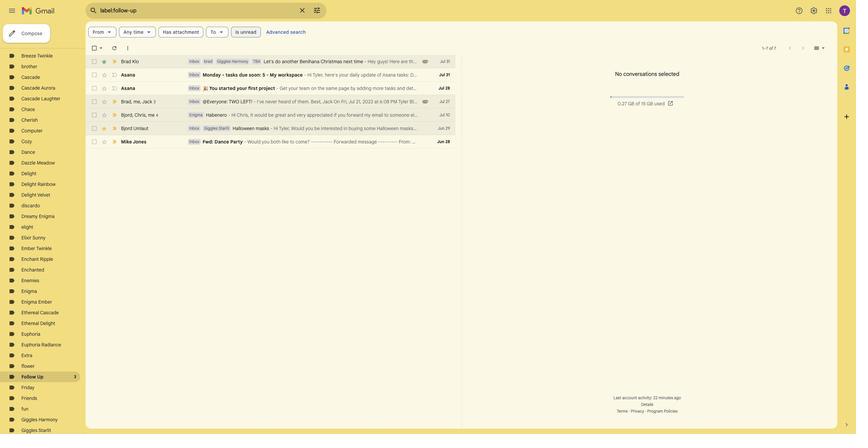 Task type: describe. For each thing, give the bounding box(es) containing it.
ripple
[[40, 256, 53, 262]]

toggle split pane mode image
[[813, 45, 820, 51]]

28 for mike jones
[[445, 139, 450, 144]]

2 · from the left
[[645, 409, 646, 414]]

using
[[550, 72, 561, 78]]

jul 28
[[438, 86, 450, 91]]

enigma for enigma habenero -
[[189, 112, 203, 117]]

would
[[291, 125, 304, 131]]

compose button
[[3, 24, 50, 43]]

dance link
[[21, 149, 35, 155]]

inbox inside inbox monday - tasks due soon: 5 - my workspace
[[189, 72, 199, 77]]

0 horizontal spatial starlit
[[38, 427, 51, 433]]

28 for asana
[[445, 86, 450, 91]]

workspace
[[278, 72, 303, 78]]

cascade laughter
[[21, 96, 60, 102]]

left!
[[240, 99, 252, 105]]

jul for fifth row from the bottom
[[438, 86, 444, 91]]

navigation containing compose
[[0, 21, 86, 434]]

2 halloween from the left
[[377, 125, 399, 131]]

row containing brad
[[86, 95, 455, 108]]

buying
[[348, 125, 363, 131]]

has attachment button
[[159, 27, 203, 37]]

0 vertical spatial project
[[422, 72, 437, 78]]

delight rainbow
[[21, 181, 56, 187]]

delight down ethereal cascade link
[[40, 320, 55, 326]]

benihana
[[300, 59, 319, 65]]

daily
[[350, 72, 360, 78]]

2 horizontal spatial hi
[[586, 72, 590, 78]]

follow link to manage storage image
[[667, 100, 674, 107]]

enigma for enigma
[[21, 288, 37, 294]]

0 horizontal spatial in
[[344, 125, 347, 131]]

1 – 7 of 7
[[762, 46, 776, 51]]

elight link
[[21, 224, 33, 230]]

0.27 gb of 15 gb used
[[618, 101, 665, 107]]

inbox monday - tasks due soon: 5 - my workspace
[[189, 72, 303, 78]]

gmail image
[[21, 4, 58, 17]]

4
[[156, 113, 158, 118]]

1
[[762, 46, 764, 51]]

sunny
[[33, 235, 46, 241]]

1 horizontal spatial in
[[683, 72, 686, 78]]

asana down brad klo
[[121, 72, 135, 78]]

bjord , chris , me 4
[[121, 112, 158, 118]]

2 7 from the left
[[774, 46, 776, 51]]

- left due
[[222, 72, 224, 78]]

activity:
[[638, 395, 652, 400]]

privacy
[[631, 409, 644, 414]]

brother link
[[21, 64, 37, 70]]

1 tasks from the left
[[226, 72, 238, 78]]

search mail image
[[88, 5, 100, 17]]

0 horizontal spatial hi
[[274, 125, 278, 131]]

row containing bjord umlaut
[[86, 122, 455, 135]]

is unread button
[[231, 27, 261, 37]]

details link
[[641, 402, 653, 407]]

umlaut
[[133, 125, 148, 131]]

3 row from the top
[[86, 82, 455, 95]]

time inside row
[[354, 59, 363, 65]]

first: get started using my tasks… hi tyler, monday - tasks assigned to you view in asana due
[[512, 72, 710, 78]]

enigma ember link
[[21, 299, 52, 305]]

party
[[230, 139, 243, 145]]

jul for second row from the top
[[439, 72, 445, 77]]

you
[[209, 85, 217, 91]]

asana left due
[[688, 72, 701, 78]]

due
[[702, 72, 710, 78]]

bjord for bjord umlaut
[[121, 125, 132, 131]]

refresh image
[[111, 45, 118, 51]]

breeze
[[21, 53, 36, 59]]

ember twinkle link
[[21, 245, 52, 251]]

euphoria radiance
[[21, 342, 61, 348]]

row containing brad klo
[[86, 55, 455, 68]]

compose
[[21, 30, 42, 36]]

cascade for cascade laughter
[[21, 96, 40, 102]]

has attachment
[[163, 29, 199, 35]]

3 inbox from the top
[[189, 86, 199, 91]]

computer link
[[21, 128, 43, 134]]

0 vertical spatial 31
[[446, 59, 450, 64]]

2 tasks from the left
[[625, 72, 636, 78]]

breeze twinkle
[[21, 53, 53, 59]]

advanced search options image
[[310, 4, 324, 17]]

jun 29
[[438, 126, 450, 131]]

ago
[[674, 395, 681, 400]]

27
[[446, 99, 450, 104]]

masks?
[[400, 125, 416, 131]]

dazzle
[[21, 160, 36, 166]]

any time button
[[119, 27, 156, 37]]

ethereal cascade
[[21, 310, 59, 316]]

- down workspace
[[275, 85, 280, 91]]

1 horizontal spatial you
[[663, 72, 671, 78]]

friday
[[21, 385, 34, 391]]

do
[[275, 59, 281, 65]]

bjord for bjord , chris , me 4
[[121, 112, 132, 118]]

tasks…
[[570, 72, 585, 78]]

euphoria link
[[21, 331, 40, 337]]

cascade aurora
[[21, 85, 55, 91]]

row containing bjord
[[86, 108, 455, 122]]

enchanted
[[21, 267, 44, 273]]

dazzle meadow link
[[21, 160, 55, 166]]

no
[[615, 71, 622, 78]]

0 vertical spatial started
[[534, 72, 549, 78]]

brad , me , jack 3
[[121, 98, 156, 104]]

last account activity: 22 minutes ago details terms · privacy · program policies
[[613, 395, 681, 414]]

inbox inside inbox fwd: dance party -
[[189, 139, 199, 144]]

cherish link
[[21, 117, 38, 123]]

cascade link
[[21, 74, 40, 80]]

jul 10
[[439, 112, 450, 117]]

starlit inside no conversations selected main content
[[219, 126, 229, 131]]

interested
[[321, 125, 342, 131]]

no conversations selected
[[615, 71, 679, 78]]

ethereal delight link
[[21, 320, 55, 326]]

- right masks
[[270, 125, 272, 131]]

jun 28
[[437, 139, 450, 144]]

soon:
[[249, 72, 261, 78]]

euphoria for 'euphoria' link
[[21, 331, 40, 337]]

twinkle for ember twinkle
[[36, 245, 52, 251]]

ember twinkle
[[21, 245, 52, 251]]

0 horizontal spatial you
[[305, 125, 313, 131]]

you started your first project
[[208, 85, 275, 91]]

10
[[446, 112, 450, 117]]

details
[[641, 402, 653, 407]]

euphoria for euphoria radiance
[[21, 342, 40, 348]]

has
[[163, 29, 172, 35]]

jun for halloween masks - hi tyler, would you be interested in buying some halloween masks? best, bjord
[[438, 126, 444, 131]]

- right 5
[[266, 72, 269, 78]]

from
[[93, 29, 104, 35]]

giggles right brad
[[217, 59, 231, 64]]

giggles starlit inside navigation
[[21, 427, 51, 433]]

jack
[[142, 98, 152, 104]]

jul 27
[[439, 99, 450, 104]]

1 vertical spatial jul 31
[[439, 72, 450, 77]]

inbox inside inbox @everyone: two left! -
[[189, 99, 199, 104]]

two
[[229, 99, 239, 105]]

2 my from the left
[[563, 72, 569, 78]]

brad for brad , me , jack 3
[[121, 98, 131, 104]]

delight for delight "link"
[[21, 171, 36, 177]]

Search mail text field
[[100, 7, 294, 14]]

0 horizontal spatial started
[[219, 85, 235, 91]]

twinkle for breeze twinkle
[[37, 53, 53, 59]]

15
[[641, 101, 646, 107]]

settings image
[[810, 7, 818, 15]]



Task type: locate. For each thing, give the bounding box(es) containing it.
of right the update
[[377, 72, 381, 78]]

1 gb from the left
[[628, 101, 634, 107]]

28
[[445, 86, 450, 91], [445, 139, 450, 144]]

0 horizontal spatial tyler,
[[279, 125, 290, 131]]

1 horizontal spatial of
[[636, 101, 640, 107]]

jul left 27
[[439, 99, 445, 104]]

None search field
[[86, 3, 326, 19]]

fun
[[21, 406, 28, 412]]

0 vertical spatial harmony
[[232, 59, 248, 64]]

1 vertical spatial brad
[[121, 98, 131, 104]]

terms link
[[617, 409, 628, 414]]

support image
[[795, 7, 803, 15]]

1 horizontal spatial tyler,
[[313, 72, 324, 78]]

privacy link
[[631, 409, 644, 414]]

enigma right "dreamy"
[[39, 213, 55, 219]]

0 horizontal spatial monday
[[203, 72, 221, 78]]

0 vertical spatial jul 31
[[440, 59, 450, 64]]

1 horizontal spatial monday
[[603, 72, 620, 78]]

enigma for enigma ember
[[21, 299, 37, 305]]

to button
[[206, 27, 228, 37]]

1 ethereal from the top
[[21, 310, 39, 316]]

0 horizontal spatial ember
[[21, 245, 35, 251]]

giggles harmony up due
[[217, 59, 248, 64]]

1 halloween from the left
[[233, 125, 255, 131]]

no conversations selected main content
[[86, 21, 837, 429]]

ember up "ethereal cascade"
[[38, 299, 52, 305]]

1 horizontal spatial dance
[[215, 139, 229, 145]]

tyler, right tasks…
[[591, 72, 602, 78]]

0 vertical spatial ethereal
[[21, 310, 39, 316]]

harmony inside navigation
[[39, 417, 58, 423]]

you
[[663, 72, 671, 78], [305, 125, 313, 131]]

3 inside navigation
[[74, 374, 76, 379]]

monday left conversations
[[603, 72, 620, 78]]

- up the update
[[364, 59, 366, 65]]

best,
[[417, 125, 428, 131]]

jul 31 up jul 28
[[439, 72, 450, 77]]

jun down jun 29
[[437, 139, 444, 144]]

delight for delight velvet
[[21, 192, 36, 198]]

tyler, left would
[[279, 125, 290, 131]]

giggles down giggles harmony link
[[21, 427, 37, 433]]

0 horizontal spatial tasks
[[226, 72, 238, 78]]

1 horizontal spatial starlit
[[219, 126, 229, 131]]

hi right masks
[[274, 125, 278, 131]]

1 horizontal spatial giggles harmony
[[217, 59, 248, 64]]

halloween up party
[[233, 125, 255, 131]]

elixir sunny link
[[21, 235, 46, 241]]

chris
[[135, 112, 146, 118]]

0 horizontal spatial giggles harmony
[[21, 417, 58, 423]]

0 vertical spatial euphoria
[[21, 331, 40, 337]]

my right using
[[563, 72, 569, 78]]

1 horizontal spatial gb
[[647, 101, 653, 107]]

row containing mike jones
[[86, 135, 455, 148]]

dance inside row
[[215, 139, 229, 145]]

tyler, left here's
[[313, 72, 324, 78]]

5
[[262, 72, 265, 78]]

31 left 'schedule'
[[446, 72, 450, 77]]

elixir sunny
[[21, 235, 46, 241]]

1 brad from the top
[[121, 59, 131, 65]]

to
[[210, 29, 216, 35]]

1 vertical spatial in
[[344, 125, 347, 131]]

you right to
[[663, 72, 671, 78]]

0 horizontal spatial time
[[133, 29, 144, 35]]

euphoria down 'euphoria' link
[[21, 342, 40, 348]]

minutes
[[659, 395, 673, 400]]

2 monday from the left
[[603, 72, 620, 78]]

0 horizontal spatial of
[[377, 72, 381, 78]]

0 vertical spatial dance
[[215, 139, 229, 145]]

unread
[[240, 29, 256, 35]]

my right 5
[[270, 72, 277, 78]]

- right party
[[244, 139, 246, 145]]

project down 5
[[259, 85, 275, 91]]

0 horizontal spatial 3
[[74, 374, 76, 379]]

None checkbox
[[91, 72, 98, 78], [91, 85, 98, 92], [91, 112, 98, 118], [91, 125, 98, 132], [91, 72, 98, 78], [91, 85, 98, 92], [91, 112, 98, 118], [91, 125, 98, 132]]

elight
[[21, 224, 33, 230]]

inbox
[[189, 59, 199, 64], [189, 72, 199, 77], [189, 86, 199, 91], [189, 99, 199, 104], [189, 126, 199, 131], [189, 139, 199, 144]]

28 up 27
[[445, 86, 450, 91]]

me left 4
[[148, 112, 155, 118]]

dance inside navigation
[[21, 149, 35, 155]]

klo
[[132, 59, 139, 65]]

1 horizontal spatial project
[[422, 72, 437, 78]]

hi right tasks…
[[586, 72, 590, 78]]

1 my from the left
[[270, 72, 277, 78]]

1 vertical spatial of
[[377, 72, 381, 78]]

jul up jul 28
[[439, 72, 445, 77]]

0 horizontal spatial gb
[[628, 101, 634, 107]]

inbox fwd: dance party -
[[189, 139, 247, 145]]

another
[[282, 59, 298, 65]]

1 vertical spatial time
[[354, 59, 363, 65]]

hi
[[307, 72, 312, 78], [586, 72, 590, 78], [274, 125, 278, 131]]

ethereal for ethereal delight
[[21, 320, 39, 326]]

giggles starlit down giggles harmony link
[[21, 427, 51, 433]]

ethereal cascade link
[[21, 310, 59, 316]]

0 vertical spatial twinkle
[[37, 53, 53, 59]]

0 vertical spatial starlit
[[219, 126, 229, 131]]

enchanted link
[[21, 267, 44, 273]]

meadow
[[37, 160, 55, 166]]

from button
[[88, 27, 116, 37]]

0 vertical spatial 3
[[153, 99, 156, 104]]

last
[[613, 395, 621, 400]]

- hi tyler, here's your daily update of asana tasks: draft project brief, schedule kickoff meeting,
[[303, 72, 506, 78]]

tasks left due
[[226, 72, 238, 78]]

cascade for cascade aurora
[[21, 85, 40, 91]]

1 vertical spatial jun
[[437, 139, 444, 144]]

giggles down enigma habenero -
[[204, 126, 218, 131]]

0 vertical spatial 28
[[445, 86, 450, 91]]

1 7 from the left
[[766, 46, 768, 51]]

any time
[[123, 29, 144, 35]]

- down benihana
[[304, 72, 306, 78]]

1 inbox from the top
[[189, 59, 199, 64]]

2 horizontal spatial of
[[769, 46, 773, 51]]

0 horizontal spatial harmony
[[39, 417, 58, 423]]

enigma down the "enemies" at bottom left
[[21, 288, 37, 294]]

31
[[446, 59, 450, 64], [446, 72, 450, 77]]

3
[[153, 99, 156, 104], [74, 374, 76, 379]]

cascade up ethereal delight 'link'
[[40, 310, 59, 316]]

1 vertical spatial twinkle
[[36, 245, 52, 251]]

monday up you
[[203, 72, 221, 78]]

5 inbox from the top
[[189, 126, 199, 131]]

1 vertical spatial starlit
[[38, 427, 51, 433]]

7 right 1 on the right top of the page
[[766, 46, 768, 51]]

0 vertical spatial me
[[133, 98, 140, 104]]

laughter
[[41, 96, 60, 102]]

of right the –
[[769, 46, 773, 51]]

1 vertical spatial euphoria
[[21, 342, 40, 348]]

bjord
[[121, 112, 132, 118], [121, 125, 132, 131], [429, 125, 440, 131]]

giggles down fun
[[21, 417, 37, 423]]

row
[[86, 55, 455, 68], [86, 68, 710, 82], [86, 82, 455, 95], [86, 95, 455, 108], [86, 108, 455, 122], [86, 122, 455, 135], [86, 135, 455, 148]]

1 vertical spatial ethereal
[[21, 320, 39, 326]]

follow up link
[[21, 374, 43, 380]]

2 row from the top
[[86, 68, 710, 82]]

asana left the tasks: at the top left of page
[[382, 72, 396, 78]]

1 euphoria from the top
[[21, 331, 40, 337]]

delight down delight "link"
[[21, 181, 36, 187]]

brad for brad klo
[[121, 59, 131, 65]]

0 vertical spatial your
[[339, 72, 348, 78]]

0 horizontal spatial project
[[259, 85, 275, 91]]

- right 'habenero'
[[228, 112, 230, 118]]

harmony up due
[[232, 59, 248, 64]]

brad left klo
[[121, 59, 131, 65]]

of left 15
[[636, 101, 640, 107]]

1 vertical spatial harmony
[[39, 417, 58, 423]]

giggles starlit down 'habenero'
[[204, 126, 229, 131]]

1 vertical spatial 3
[[74, 374, 76, 379]]

delight down dazzle
[[21, 171, 36, 177]]

halloween right some
[[377, 125, 399, 131]]

giggles starlit inside row
[[204, 126, 229, 131]]

let's
[[264, 59, 274, 65]]

1 · from the left
[[629, 409, 630, 414]]

started right the get
[[534, 72, 549, 78]]

has attachment image
[[422, 98, 429, 105]]

time right the any
[[133, 29, 144, 35]]

31 up brief,
[[446, 59, 450, 64]]

your left daily
[[339, 72, 348, 78]]

brad
[[204, 59, 212, 64]]

1 horizontal spatial tasks
[[625, 72, 636, 78]]

0 horizontal spatial ·
[[629, 409, 630, 414]]

1 vertical spatial your
[[237, 85, 247, 91]]

🎉 image
[[203, 86, 208, 92]]

asana up brad , me , jack 3
[[121, 85, 135, 91]]

0 vertical spatial giggles starlit
[[204, 126, 229, 131]]

in
[[683, 72, 686, 78], [344, 125, 347, 131]]

- right left!
[[254, 99, 256, 105]]

euphoria
[[21, 331, 40, 337], [21, 342, 40, 348]]

jul 31 up brief,
[[440, 59, 450, 64]]

in left buying at the left top of page
[[344, 125, 347, 131]]

dreamy enigma link
[[21, 213, 55, 219]]

euphoria down ethereal delight
[[21, 331, 40, 337]]

2 ethereal from the top
[[21, 320, 39, 326]]

giggles harmony inside row
[[217, 59, 248, 64]]

giggles harmony inside navigation
[[21, 417, 58, 423]]

twinkle right breeze
[[37, 53, 53, 59]]

masks
[[256, 125, 269, 131]]

2 inbox from the top
[[189, 72, 199, 77]]

1 horizontal spatial hi
[[307, 72, 312, 78]]

meeting,
[[487, 72, 505, 78]]

2 brad from the top
[[121, 98, 131, 104]]

0 horizontal spatial me
[[133, 98, 140, 104]]

hi down benihana
[[307, 72, 312, 78]]

time inside "any time" popup button
[[133, 29, 144, 35]]

1 row from the top
[[86, 55, 455, 68]]

2 horizontal spatial tyler,
[[591, 72, 602, 78]]

brother
[[21, 64, 37, 70]]

starlit
[[219, 126, 229, 131], [38, 427, 51, 433]]

your left first
[[237, 85, 247, 91]]

-
[[364, 59, 366, 65], [222, 72, 224, 78], [266, 72, 269, 78], [304, 72, 306, 78], [622, 72, 624, 78], [275, 85, 280, 91], [254, 99, 256, 105], [228, 112, 230, 118], [270, 125, 272, 131], [244, 139, 246, 145]]

ember
[[21, 245, 35, 251], [38, 299, 52, 305]]

1 monday from the left
[[203, 72, 221, 78]]

started
[[534, 72, 549, 78], [219, 85, 235, 91]]

in right view
[[683, 72, 686, 78]]

0 vertical spatial time
[[133, 29, 144, 35]]

28 down 29
[[445, 139, 450, 144]]

extra link
[[21, 352, 32, 358]]

ethereal up 'euphoria' link
[[21, 320, 39, 326]]

assigned
[[637, 72, 656, 78]]

2 28 from the top
[[445, 139, 450, 144]]

you left be
[[305, 125, 313, 131]]

1 28 from the top
[[445, 86, 450, 91]]

1 vertical spatial project
[[259, 85, 275, 91]]

3 inside brad , me , jack 3
[[153, 99, 156, 104]]

enigma down enigma link
[[21, 299, 37, 305]]

1 horizontal spatial harmony
[[232, 59, 248, 64]]

jul for row containing bjord
[[439, 112, 445, 117]]

velvet
[[37, 192, 50, 198]]

cascade down the brother
[[21, 74, 40, 80]]

1 vertical spatial you
[[305, 125, 313, 131]]

brad up bjord , chris , me 4
[[121, 98, 131, 104]]

0 vertical spatial in
[[683, 72, 686, 78]]

chaos link
[[21, 106, 35, 112]]

delight for delight rainbow
[[21, 181, 36, 187]]

cascade down cascade link
[[21, 85, 40, 91]]

·
[[629, 409, 630, 414], [645, 409, 646, 414]]

jones
[[133, 139, 146, 145]]

0 vertical spatial of
[[769, 46, 773, 51]]

giggles harmony up giggles starlit link on the left bottom
[[21, 417, 58, 423]]

bjord left chris at the left top
[[121, 112, 132, 118]]

2 vertical spatial of
[[636, 101, 640, 107]]

computer
[[21, 128, 43, 134]]

1 horizontal spatial your
[[339, 72, 348, 78]]

@everyone:
[[203, 99, 228, 105]]

starlit down giggles harmony link
[[38, 427, 51, 433]]

dance right fwd: at the left top of the page
[[215, 139, 229, 145]]

1 vertical spatial 28
[[445, 139, 450, 144]]

1 horizontal spatial halloween
[[377, 125, 399, 131]]

friends link
[[21, 395, 37, 401]]

0 horizontal spatial your
[[237, 85, 247, 91]]

up
[[37, 374, 43, 380]]

1 horizontal spatial me
[[148, 112, 155, 118]]

main menu image
[[8, 7, 16, 15]]

22
[[653, 395, 658, 400]]

clear search image
[[296, 4, 309, 17]]

attachment
[[173, 29, 199, 35]]

tab list
[[837, 21, 856, 410]]

project right draft
[[422, 72, 437, 78]]

1 vertical spatial started
[[219, 85, 235, 91]]

1 horizontal spatial time
[[354, 59, 363, 65]]

jun
[[438, 126, 444, 131], [437, 139, 444, 144]]

1 horizontal spatial 7
[[774, 46, 776, 51]]

1 horizontal spatial my
[[563, 72, 569, 78]]

enigma inside enigma habenero -
[[189, 112, 203, 117]]

· right terms link
[[629, 409, 630, 414]]

harmony up giggles starlit link on the left bottom
[[39, 417, 58, 423]]

some
[[364, 125, 376, 131]]

1 vertical spatial dance
[[21, 149, 35, 155]]

jun left 29
[[438, 126, 444, 131]]

conversations
[[623, 71, 657, 78]]

1 vertical spatial 31
[[446, 72, 450, 77]]

1 vertical spatial ember
[[38, 299, 52, 305]]

next
[[343, 59, 353, 65]]

bjord up mike
[[121, 125, 132, 131]]

0 vertical spatial jun
[[438, 126, 444, 131]]

0 vertical spatial brad
[[121, 59, 131, 65]]

friends
[[21, 395, 37, 401]]

first:
[[513, 72, 524, 78]]

0 horizontal spatial 7
[[766, 46, 768, 51]]

enigma left 'habenero'
[[189, 112, 203, 117]]

enchant ripple
[[21, 256, 53, 262]]

1 vertical spatial giggles harmony
[[21, 417, 58, 423]]

enemies link
[[21, 278, 39, 284]]

has attachment image
[[422, 58, 429, 65]]

view
[[672, 72, 682, 78]]

ember up enchant
[[21, 245, 35, 251]]

2 euphoria from the top
[[21, 342, 40, 348]]

bjord right "best,"
[[429, 125, 440, 131]]

0 vertical spatial ember
[[21, 245, 35, 251]]

1 horizontal spatial started
[[534, 72, 549, 78]]

gb right 0.27
[[628, 101, 634, 107]]

bjord umlaut
[[121, 125, 148, 131]]

7 right the –
[[774, 46, 776, 51]]

1 horizontal spatial 3
[[153, 99, 156, 104]]

1 horizontal spatial giggles starlit
[[204, 126, 229, 131]]

0 horizontal spatial halloween
[[233, 125, 255, 131]]

is unread
[[235, 29, 256, 35]]

ethereal down enigma ember link
[[21, 310, 39, 316]]

0 horizontal spatial my
[[270, 72, 277, 78]]

5 row from the top
[[86, 108, 455, 122]]

6 inbox from the top
[[189, 139, 199, 144]]

enemies
[[21, 278, 39, 284]]

selected
[[658, 71, 679, 78]]

cascade for cascade link
[[21, 74, 40, 80]]

monday
[[203, 72, 221, 78], [603, 72, 620, 78]]

4 row from the top
[[86, 95, 455, 108]]

harmony inside row
[[232, 59, 248, 64]]

started right you
[[219, 85, 235, 91]]

delight up discardo
[[21, 192, 36, 198]]

2 gb from the left
[[647, 101, 653, 107]]

enigma ember
[[21, 299, 52, 305]]

4 inbox from the top
[[189, 99, 199, 104]]

my
[[270, 72, 277, 78], [563, 72, 569, 78]]

any
[[123, 29, 132, 35]]

jul up brief,
[[440, 59, 445, 64]]

me left jack
[[133, 98, 140, 104]]

project
[[422, 72, 437, 78], [259, 85, 275, 91]]

· down details
[[645, 409, 646, 414]]

terms
[[617, 409, 628, 414]]

delight velvet link
[[21, 192, 50, 198]]

navigation
[[0, 21, 86, 434]]

- left assigned on the right top
[[622, 72, 624, 78]]

0 horizontal spatial dance
[[21, 149, 35, 155]]

jul down brief,
[[438, 86, 444, 91]]

jun for inbox fwd: dance party -
[[437, 139, 444, 144]]

more image
[[124, 45, 131, 51]]

dance up dazzle
[[21, 149, 35, 155]]

halloween masks - hi tyler, would you be interested in buying some halloween masks? best, bjord
[[233, 125, 440, 131]]

1 vertical spatial me
[[148, 112, 155, 118]]

,
[[131, 98, 132, 104], [140, 98, 141, 104], [132, 112, 133, 118], [146, 112, 147, 118]]

starlit up inbox fwd: dance party -
[[219, 126, 229, 131]]

enigma habenero -
[[189, 112, 231, 118]]

0 vertical spatial you
[[663, 72, 671, 78]]

twinkle up ripple
[[36, 245, 52, 251]]

delight rainbow link
[[21, 181, 56, 187]]

1 horizontal spatial ember
[[38, 299, 52, 305]]

ethereal for ethereal cascade
[[21, 310, 39, 316]]

gb right 15
[[647, 101, 653, 107]]

1 horizontal spatial ·
[[645, 409, 646, 414]]

7 row from the top
[[86, 135, 455, 148]]

ethereal
[[21, 310, 39, 316], [21, 320, 39, 326]]

cascade laughter link
[[21, 96, 60, 102]]

1 vertical spatial giggles starlit
[[21, 427, 51, 433]]

time right "next"
[[354, 59, 363, 65]]

enchant ripple link
[[21, 256, 53, 262]]

6 row from the top
[[86, 122, 455, 135]]

0 horizontal spatial giggles starlit
[[21, 427, 51, 433]]

0 vertical spatial giggles harmony
[[217, 59, 248, 64]]

to
[[657, 72, 662, 78]]

be
[[314, 125, 320, 131]]

None checkbox
[[91, 45, 98, 51], [91, 58, 98, 65], [91, 98, 98, 105], [91, 138, 98, 145], [91, 45, 98, 51], [91, 58, 98, 65], [91, 98, 98, 105], [91, 138, 98, 145]]



Task type: vqa. For each thing, say whether or not it's contained in the screenshot.
The Search In Mail Text Box at top left
no



